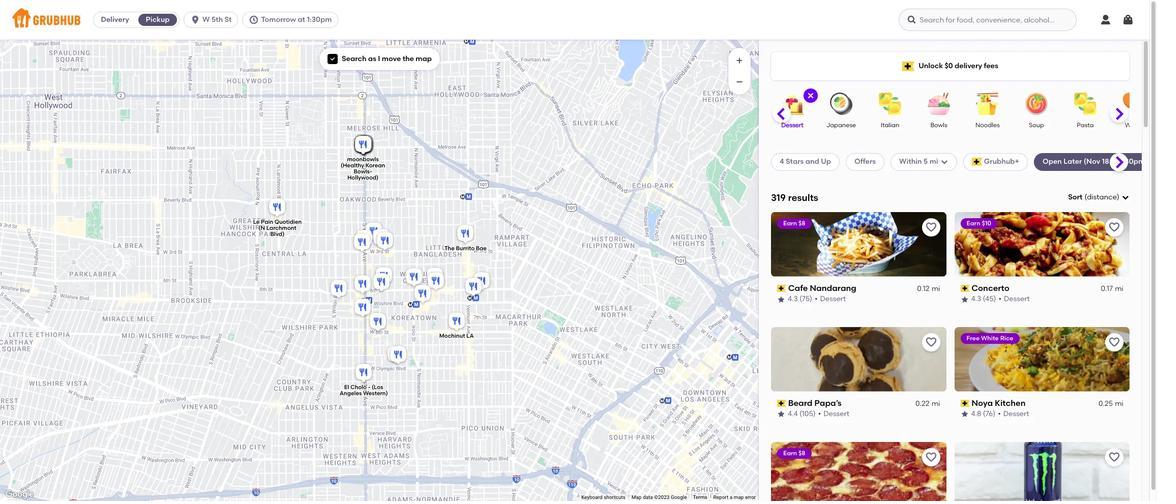 Task type: describe. For each thing, give the bounding box(es) containing it.
(45)
[[983, 295, 997, 303]]

dessert for nandarang
[[821, 295, 846, 303]]

results
[[788, 192, 819, 203]]

unlock
[[919, 61, 943, 70]]

star icon image for noya kitchen
[[961, 410, 969, 418]]

save this restaurant button for the fat tomato pizza logo
[[922, 448, 941, 466]]

dessert for kitchen
[[1004, 410, 1030, 418]]

grubhub plus flag logo image for grubhub+
[[972, 158, 982, 166]]

data
[[643, 495, 653, 500]]

noya kitchen logo image
[[955, 327, 1130, 392]]

$8 for cafe nandarang logo
[[799, 220, 806, 227]]

quotidien
[[275, 219, 302, 225]]

319 results
[[771, 192, 819, 203]]

4.3 for concerto
[[972, 295, 982, 303]]

star icon image for beard papa's
[[778, 410, 786, 418]]

distance
[[1088, 193, 1117, 202]]

fatamorgana gelato image
[[353, 134, 373, 156]]

rethink ice cream (lactose-free/tummy-friendly) image
[[354, 134, 375, 156]]

1 horizontal spatial map
[[734, 495, 744, 500]]

desserts now image
[[354, 134, 375, 156]]

map
[[632, 495, 642, 500]]

4.3 (45)
[[972, 295, 997, 303]]

offers
[[855, 157, 876, 166]]

later
[[1064, 157, 1083, 166]]

0.22
[[916, 399, 930, 408]]

the dolly llama image
[[354, 228, 375, 251]]

4
[[780, 157, 784, 166]]

nandarang
[[810, 283, 857, 293]]

earn for concerto
[[967, 220, 981, 227]]

papa's
[[815, 398, 842, 408]]

0.12
[[918, 284, 930, 293]]

0.12 mi
[[918, 284, 941, 293]]

nancy silverton's - nancy fancy gelato image
[[354, 134, 375, 156]]

1 horizontal spatial svg image
[[941, 158, 949, 166]]

terms link
[[693, 495, 708, 500]]

keyboard shortcuts button
[[582, 494, 626, 501]]

4.3 (75)
[[788, 295, 813, 303]]

dessert for papa's
[[824, 410, 850, 418]]

japanese
[[827, 122, 857, 129]]

4.4
[[788, 410, 798, 418]]

google
[[671, 495, 687, 500]]

0.17 mi
[[1101, 284, 1124, 293]]

save this restaurant image for noya kitchen
[[1109, 336, 1121, 348]]

star icon image for concerto
[[961, 295, 969, 304]]

bowls
[[931, 122, 948, 129]]

le
[[253, 219, 260, 225]]

le pain quotidien (n larchmont blvd)
[[253, 219, 302, 238]]

(76)
[[983, 410, 996, 418]]

terms
[[693, 495, 708, 500]]

delivery
[[955, 61, 983, 70]]

the
[[403, 54, 414, 63]]

(healthy
[[341, 162, 364, 169]]

subscription pass image for beard papa's
[[778, 400, 787, 407]]

0.17
[[1101, 284, 1113, 293]]

earn $8 for the fat tomato pizza logo
[[784, 450, 806, 457]]

grubhub plus flag logo image for unlock $0 delivery fees
[[903, 61, 915, 71]]

w 5th st
[[203, 15, 232, 24]]

st
[[225, 15, 232, 24]]

and
[[806, 157, 820, 166]]

kitchen
[[995, 398, 1026, 408]]

fees
[[984, 61, 999, 70]]

2 horizontal spatial svg image
[[1100, 14, 1112, 26]]

bae
[[476, 245, 487, 252]]

earn for cafe nandarang
[[784, 220, 797, 227]]

$0
[[945, 61, 953, 70]]

search as i move the map
[[342, 54, 432, 63]]

(n
[[259, 225, 265, 231]]

sweet rose creamery image
[[353, 134, 373, 156]]

• for cafe nandarang
[[815, 295, 818, 303]]

soup image
[[1019, 93, 1055, 115]]

grubhub+
[[985, 157, 1020, 166]]

subscription pass image for cafe nandarang
[[778, 285, 787, 292]]

beard papa's logo image
[[771, 327, 947, 392]]

report a map error link
[[714, 495, 756, 500]]

dream pops image
[[353, 134, 373, 156]]

4.8 (76)
[[972, 410, 996, 418]]

report
[[714, 495, 729, 500]]

mi for nandarang
[[932, 284, 941, 293]]

subscription pass image for noya kitchen
[[961, 400, 970, 407]]

-
[[368, 384, 371, 390]]

5
[[924, 157, 928, 166]]

concerto image
[[371, 271, 392, 294]]

sort ( distance )
[[1069, 193, 1120, 202]]

• dessert for cafe nandarang
[[815, 295, 846, 303]]

)
[[1117, 193, 1120, 202]]

rice
[[1001, 335, 1014, 342]]

subscription pass image for concerto
[[961, 285, 970, 292]]

free
[[967, 335, 980, 342]]

le pain quotidien (n larchmont blvd) image
[[267, 197, 287, 219]]

pasta
[[1077, 122, 1094, 129]]

keyboard
[[582, 495, 603, 500]]

concerto logo image
[[955, 212, 1130, 277]]

(
[[1085, 193, 1088, 202]]

(105)
[[800, 410, 816, 418]]

keyboard shortcuts
[[582, 495, 626, 500]]

moonbowls (healthy korean bowls-hollywood) image
[[353, 134, 373, 156]]

save this restaurant button for noya kitchen logo
[[1106, 333, 1124, 351]]

• for beard papa's
[[819, 410, 821, 418]]

pasta image
[[1068, 93, 1104, 115]]

white
[[982, 335, 999, 342]]

map region
[[0, 0, 806, 501]]

bowls-
[[354, 168, 372, 175]]

1:30pm
[[307, 15, 332, 24]]

minus icon image
[[735, 77, 745, 87]]

ben's fast food image
[[354, 134, 375, 156]]

shortcuts
[[604, 495, 626, 500]]

• for concerto
[[999, 295, 1002, 303]]

cafe nandarang image
[[374, 265, 394, 288]]

dr. shica's bakery image
[[354, 134, 374, 156]]

the burrito bae image
[[455, 223, 476, 246]]

western)
[[363, 390, 388, 397]]

korean
[[366, 162, 385, 169]]

bevvy image
[[353, 134, 373, 156]]

5th
[[212, 15, 223, 24]]

©2023
[[654, 495, 670, 500]]

mumu bakery & cake image
[[388, 344, 409, 367]]

0 vertical spatial map
[[416, 54, 432, 63]]

earn $10
[[967, 220, 992, 227]]

el
[[344, 384, 349, 390]]

google image
[[3, 488, 36, 501]]

beard papa's image
[[353, 274, 373, 296]]

mochinut la image
[[447, 311, 467, 333]]

save this restaurant button for cafe nandarang logo
[[922, 218, 941, 237]]

cholo
[[351, 384, 367, 390]]

hollywood)
[[348, 174, 379, 181]]

bowls image
[[922, 93, 957, 115]]

within 5 mi
[[900, 157, 939, 166]]

earn $8 for cafe nandarang logo
[[784, 220, 806, 227]]

moonbowls
[[347, 156, 379, 163]]

boba time image
[[426, 270, 446, 293]]



Task type: locate. For each thing, give the bounding box(es) containing it.
svg image inside field
[[1122, 193, 1130, 202]]

star icon image for cafe nandarang
[[778, 295, 786, 304]]

dessert image
[[775, 93, 811, 115]]

svg image inside w 5th st button
[[190, 15, 201, 25]]

1 subscription pass image from the top
[[961, 285, 970, 292]]

1 4.3 from the left
[[788, 295, 798, 303]]

at inside tomorrow at 1:30pm button
[[298, 15, 305, 24]]

1 horizontal spatial grubhub plus flag logo image
[[972, 158, 982, 166]]

move
[[382, 54, 401, 63]]

grubhub plus flag logo image left "unlock"
[[903, 61, 915, 71]]

italian image
[[873, 93, 908, 115]]

tomorrow at 1:30pm
[[261, 15, 332, 24]]

brady's bakery image
[[354, 134, 375, 156]]

noodles
[[976, 122, 1000, 129]]

open later (nov 18 at 1:30pm)
[[1043, 157, 1148, 166]]

toe bang cafe image
[[425, 266, 445, 288]]

• dessert for concerto
[[999, 295, 1030, 303]]

as
[[368, 54, 376, 63]]

0.25 mi
[[1099, 399, 1124, 408]]

star icon image left 4.3 (75) at the bottom of the page
[[778, 295, 786, 304]]

7-star liquor & market logo image
[[955, 442, 1130, 501]]

dessert down "nandarang"
[[821, 295, 846, 303]]

subscription pass image left cafe
[[778, 285, 787, 292]]

• down beard papa's
[[819, 410, 821, 418]]

the
[[445, 245, 455, 252]]

el cholo - (los angeles western) image
[[354, 362, 374, 384]]

0 horizontal spatial at
[[298, 15, 305, 24]]

the burrito bae
[[445, 245, 487, 252]]

svg image
[[1100, 14, 1112, 26], [249, 15, 259, 25], [941, 158, 949, 166]]

japanese image
[[824, 93, 859, 115]]

star icon image left 4.4
[[778, 410, 786, 418]]

earn down 4.4
[[784, 450, 797, 457]]

$8 for the fat tomato pizza logo
[[799, 450, 806, 457]]

la
[[467, 333, 474, 339]]

save this restaurant image
[[1109, 221, 1121, 233], [1109, 336, 1121, 348]]

star icon image left 4.3 (45)
[[961, 295, 969, 304]]

map right a
[[734, 495, 744, 500]]

yogurtland image
[[464, 276, 484, 298]]

4.3
[[788, 295, 798, 303], [972, 295, 982, 303]]

2 subscription pass image from the top
[[778, 400, 787, 407]]

7-star liquor & market image
[[371, 227, 392, 250]]

pain
[[261, 219, 273, 225]]

tomorrow
[[261, 15, 296, 24]]

at right 18
[[1111, 157, 1119, 166]]

beard
[[789, 398, 813, 408]]

• right (76)
[[998, 410, 1001, 418]]

mi right 5
[[930, 157, 939, 166]]

soup
[[1029, 122, 1045, 129]]

(los
[[372, 384, 383, 390]]

namsan image
[[404, 266, 424, 289]]

1 vertical spatial subscription pass image
[[778, 400, 787, 407]]

• dessert down kitchen
[[998, 410, 1030, 418]]

slurpin' ramen bar image
[[368, 311, 388, 334]]

angeles
[[340, 390, 362, 397]]

noodles image
[[970, 93, 1006, 115]]

mi right 0.17 on the right bottom of page
[[1115, 284, 1124, 293]]

star icon image
[[778, 295, 786, 304], [961, 295, 969, 304], [778, 410, 786, 418], [961, 410, 969, 418]]

$8 down results
[[799, 220, 806, 227]]

(75)
[[800, 295, 813, 303]]

• dessert
[[815, 295, 846, 303], [999, 295, 1030, 303], [819, 410, 850, 418], [998, 410, 1030, 418]]

stars
[[786, 157, 804, 166]]

earn
[[784, 220, 797, 227], [967, 220, 981, 227], [784, 450, 797, 457]]

mi right "0.25"
[[1115, 399, 1124, 408]]

up
[[821, 157, 831, 166]]

wings image
[[1117, 93, 1153, 115]]

fat tomato pizza logo image
[[771, 442, 947, 501]]

mi right 0.22 on the bottom of page
[[932, 399, 941, 408]]

earn $8 down 4.4
[[784, 450, 806, 457]]

pickup button
[[136, 12, 179, 28]]

subscription pass image left beard at bottom
[[778, 400, 787, 407]]

1 vertical spatial grubhub plus flag logo image
[[972, 158, 982, 166]]

4.4 (105)
[[788, 410, 816, 418]]

delivery button
[[94, 12, 136, 28]]

1 vertical spatial at
[[1111, 157, 1119, 166]]

wasabi japanese noodle house image
[[413, 283, 433, 306]]

star icon image left 4.8
[[961, 410, 969, 418]]

map data ©2023 google
[[632, 495, 687, 500]]

dessert down kitchen
[[1004, 410, 1030, 418]]

• dessert right (45) at the bottom
[[999, 295, 1030, 303]]

0.22 mi
[[916, 399, 941, 408]]

subscription pass image left noya
[[961, 400, 970, 407]]

none field containing sort
[[1069, 192, 1130, 203]]

cafe mak image
[[472, 270, 492, 293]]

• dessert for beard papa's
[[819, 410, 850, 418]]

el cholo - (los angeles western)
[[340, 384, 388, 397]]

4.8
[[972, 410, 982, 418]]

1 horizontal spatial 4.3
[[972, 295, 982, 303]]

1 vertical spatial map
[[734, 495, 744, 500]]

crafted donuts image
[[329, 278, 349, 300]]

4 stars and up
[[780, 157, 831, 166]]

0 vertical spatial grubhub plus flag logo image
[[903, 61, 915, 71]]

1 horizontal spatial at
[[1111, 157, 1119, 166]]

within
[[900, 157, 922, 166]]

lulubowls (hawaiian-inspired bowls- hollywood) image
[[354, 134, 375, 156]]

error
[[745, 495, 756, 500]]

search
[[342, 54, 367, 63]]

amandine patisserie cafe image
[[386, 344, 406, 366]]

4.3 down cafe
[[788, 295, 798, 303]]

1 $8 from the top
[[799, 220, 806, 227]]

fat tomato pizza image
[[352, 232, 372, 254]]

burrito
[[456, 245, 475, 252]]

1 save this restaurant image from the top
[[1109, 221, 1121, 233]]

subscription pass image
[[961, 285, 970, 292], [961, 400, 970, 407]]

wings
[[1126, 122, 1144, 129]]

None field
[[1069, 192, 1130, 203]]

319
[[771, 192, 786, 203]]

cafe nandarang
[[789, 283, 857, 293]]

dessert down papa's
[[824, 410, 850, 418]]

tomorrow at 1:30pm button
[[242, 12, 343, 28]]

4.3 for cafe nandarang
[[788, 295, 798, 303]]

cafe
[[789, 283, 808, 293]]

• dessert down "nandarang"
[[815, 295, 846, 303]]

2 subscription pass image from the top
[[961, 400, 970, 407]]

grubhub plus flag logo image
[[903, 61, 915, 71], [972, 158, 982, 166]]

save this restaurant button for the concerto logo
[[1106, 218, 1124, 237]]

anju house image
[[364, 221, 384, 243]]

•
[[815, 295, 818, 303], [999, 295, 1002, 303], [819, 410, 821, 418], [998, 410, 1001, 418]]

0 horizontal spatial grubhub plus flag logo image
[[903, 61, 915, 71]]

pickup
[[146, 15, 170, 24]]

at left 1:30pm in the top left of the page
[[298, 15, 305, 24]]

boba story image
[[353, 297, 373, 319]]

0.25
[[1099, 399, 1113, 408]]

subscription pass image
[[778, 285, 787, 292], [778, 400, 787, 407]]

2 earn $8 from the top
[[784, 450, 806, 457]]

dessert down dessert image
[[782, 122, 804, 129]]

svg image
[[1123, 14, 1135, 26], [190, 15, 201, 25], [907, 15, 918, 25], [330, 56, 336, 62], [807, 92, 815, 100], [1122, 193, 1130, 202]]

i
[[378, 54, 380, 63]]

1 vertical spatial earn $8
[[784, 450, 806, 457]]

1 vertical spatial $8
[[799, 450, 806, 457]]

earn $8
[[784, 220, 806, 227], [784, 450, 806, 457]]

save this restaurant image for concerto
[[1109, 221, 1121, 233]]

1 vertical spatial subscription pass image
[[961, 400, 970, 407]]

mi
[[930, 157, 939, 166], [932, 284, 941, 293], [1115, 284, 1124, 293], [932, 399, 941, 408], [1115, 399, 1124, 408]]

noya
[[972, 398, 993, 408]]

0 horizontal spatial svg image
[[249, 15, 259, 25]]

cafe nandarang logo image
[[771, 212, 947, 277]]

0 vertical spatial $8
[[799, 220, 806, 227]]

• dessert for noya kitchen
[[998, 410, 1030, 418]]

save this restaurant image
[[925, 221, 938, 233], [925, 336, 938, 348], [925, 451, 938, 463], [1109, 451, 1121, 463]]

w 5th st button
[[184, 12, 242, 28]]

blvd)
[[271, 231, 285, 238]]

italian
[[881, 122, 900, 129]]

• for noya kitchen
[[998, 410, 1001, 418]]

4.3 left (45) at the bottom
[[972, 295, 982, 303]]

main navigation navigation
[[0, 0, 1150, 40]]

Search for food, convenience, alcohol... search field
[[899, 9, 1077, 31]]

$8 down 4.4 (105)
[[799, 450, 806, 457]]

svg image inside tomorrow at 1:30pm button
[[249, 15, 259, 25]]

mi right 0.12
[[932, 284, 941, 293]]

• right (75)
[[815, 295, 818, 303]]

2 4.3 from the left
[[972, 295, 982, 303]]

grubhub plus flag logo image left grubhub+
[[972, 158, 982, 166]]

(nov
[[1084, 157, 1101, 166]]

0 vertical spatial subscription pass image
[[961, 285, 970, 292]]

dessert right (45) at the bottom
[[1004, 295, 1030, 303]]

sort
[[1069, 193, 1083, 202]]

noya kitchen image
[[375, 230, 395, 253]]

2 $8 from the top
[[799, 450, 806, 457]]

0 vertical spatial earn $8
[[784, 220, 806, 227]]

0 vertical spatial at
[[298, 15, 305, 24]]

2 save this restaurant image from the top
[[1109, 336, 1121, 348]]

beard papa's
[[789, 398, 842, 408]]

mi for papa's
[[932, 399, 941, 408]]

save this restaurant button
[[922, 218, 941, 237], [1106, 218, 1124, 237], [922, 333, 941, 351], [1106, 333, 1124, 351], [922, 448, 941, 466], [1106, 448, 1124, 466]]

plus icon image
[[735, 55, 745, 66]]

map
[[416, 54, 432, 63], [734, 495, 744, 500]]

1 subscription pass image from the top
[[778, 285, 787, 292]]

moonbowls (healthy korean bowls- hollywood)
[[341, 156, 385, 181]]

concerto
[[972, 283, 1010, 293]]

earn $8 down 319 results
[[784, 220, 806, 227]]

0 vertical spatial save this restaurant image
[[1109, 221, 1121, 233]]

w
[[203, 15, 210, 24]]

1 vertical spatial save this restaurant image
[[1109, 336, 1121, 348]]

• right (45) at the bottom
[[999, 295, 1002, 303]]

1 earn $8 from the top
[[784, 220, 806, 227]]

dessert
[[782, 122, 804, 129], [821, 295, 846, 303], [1004, 295, 1030, 303], [824, 410, 850, 418], [1004, 410, 1030, 418]]

mi for kitchen
[[1115, 399, 1124, 408]]

$10
[[982, 220, 992, 227]]

delivery
[[101, 15, 129, 24]]

$8
[[799, 220, 806, 227], [799, 450, 806, 457]]

0 horizontal spatial 4.3
[[788, 295, 798, 303]]

house of birria image
[[354, 134, 375, 156]]

free white rice
[[967, 335, 1014, 342]]

earn left $10
[[967, 220, 981, 227]]

mochinut la
[[440, 333, 474, 339]]

• dessert down papa's
[[819, 410, 850, 418]]

open
[[1043, 157, 1062, 166]]

0 horizontal spatial map
[[416, 54, 432, 63]]

0 vertical spatial subscription pass image
[[778, 285, 787, 292]]

noya kitchen
[[972, 398, 1026, 408]]

subscription pass image left concerto
[[961, 285, 970, 292]]

larchmont
[[266, 225, 297, 231]]

map right the
[[416, 54, 432, 63]]

earn down 319 results
[[784, 220, 797, 227]]



Task type: vqa. For each thing, say whether or not it's contained in the screenshot.
Merrill link
no



